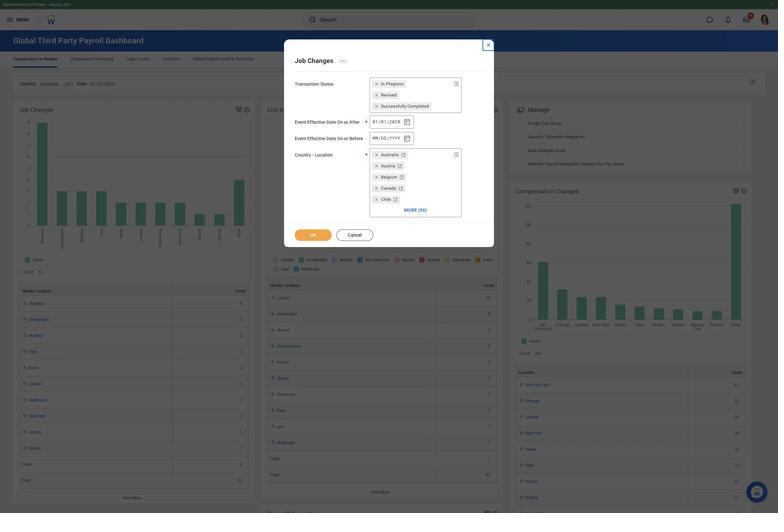 Task type: describe. For each thing, give the bounding box(es) containing it.
san for 61
[[525, 383, 532, 388]]

12
[[735, 479, 739, 484]]

0 vertical spatial payroll
[[79, 36, 104, 45]]

or for 01
[[344, 119, 348, 125]]

ext link image for austria
[[397, 163, 403, 169]]

61 button
[[735, 383, 740, 388]]

worker location button for loa requests / returns
[[268, 277, 435, 290]]

other element inside loa requests / returns element
[[270, 455, 280, 461]]

inbox large image
[[744, 16, 750, 23]]

32 for middle 32 button
[[735, 399, 739, 404]]

systems
[[581, 162, 598, 167]]

payroll for global
[[206, 56, 219, 61]]

2020
[[389, 119, 401, 125]]

0 vertical spatial group
[[550, 121, 562, 126]]

search image
[[309, 16, 316, 24]]

san francisco link for 5
[[277, 343, 302, 349]]

more inside button
[[404, 207, 417, 213]]

close environment banner image
[[771, 2, 775, 6]]

9
[[240, 301, 242, 306]]

job changes inside dialog
[[295, 57, 333, 65]]

more (56)
[[404, 207, 427, 213]]

boston link for 12
[[525, 478, 538, 484]]

new york for 2
[[29, 414, 45, 419]]

2 button for new york
[[240, 414, 243, 419]]

cancel button
[[337, 229, 373, 241]]

new for 24
[[525, 431, 533, 436]]

successfully completed
[[381, 104, 429, 109]]

completed
[[408, 104, 429, 109]]

1 vertical spatial 32 button
[[735, 399, 740, 404]]

overtime
[[163, 56, 180, 61]]

in
[[381, 81, 385, 86]]

variances
[[235, 56, 254, 61]]

3 button for amsterdam
[[240, 317, 243, 323]]

location image for 14's paris link
[[519, 463, 524, 468]]

x small image for canada
[[373, 185, 380, 192]]

san francisco for 5
[[277, 344, 302, 349]]

row containing melbourne
[[19, 392, 249, 409]]

1 vertical spatial integration
[[564, 134, 585, 139]]

review
[[44, 56, 57, 61]]

third
[[38, 36, 56, 45]]

launch / schedule integration
[[528, 134, 585, 139]]

14
[[735, 463, 739, 468]]

payroll for maintain
[[546, 162, 559, 167]]

location inside "popup button"
[[519, 370, 535, 375]]

0 horizontal spatial pay
[[542, 121, 549, 126]]

3 button for vancouver
[[488, 392, 492, 397]]

5 for munich
[[488, 328, 491, 333]]

successfully
[[381, 104, 406, 109]]

count left 334
[[520, 351, 530, 356]]

worker location for requests
[[271, 283, 299, 288]]

melbourne link
[[29, 397, 47, 403]]

profile logan mcneil element
[[756, 12, 774, 27]]

location image for atlanta link for 11
[[519, 495, 524, 500]]

maintain payroll integration systems for pay group link
[[510, 157, 752, 171]]

location button
[[516, 365, 688, 377]]

amsterdam link for changes
[[29, 316, 49, 322]]

location image for stockton link
[[22, 301, 27, 306]]

manage
[[528, 106, 549, 113]]

0 vertical spatial 42 button
[[375, 170, 395, 193]]

global third party payroll dashboard
[[13, 36, 144, 45]]

1 button for atlanta
[[240, 430, 243, 435]]

york for 2
[[37, 414, 45, 419]]

count up 9
[[235, 289, 246, 294]]

data changes audit link
[[510, 144, 752, 157]]

paris for 14
[[525, 463, 534, 468]]

1 vertical spatial group
[[613, 162, 625, 167]]

row containing mulhouse
[[267, 435, 498, 451]]

before
[[349, 136, 363, 141]]

1 horizontal spatial 42 button
[[486, 473, 492, 478]]

24 button for london
[[735, 415, 740, 420]]

16
[[735, 447, 739, 452]]

more for job changes
[[132, 496, 141, 500]]

4 button
[[240, 462, 243, 467]]

334 button
[[535, 351, 543, 356]]

berlin
[[29, 366, 39, 370]]

total element for loa
[[270, 472, 279, 477]]

- inside 'banner'
[[46, 2, 48, 7]]

changes down australia;
[[30, 106, 54, 113]]

date for mm
[[327, 136, 336, 141]]

transactions
[[13, 56, 38, 61]]

job changes link
[[295, 57, 333, 65]]

prompts image for country - location
[[452, 151, 460, 159]]

australia
[[381, 152, 399, 157]]

transaction status
[[295, 81, 334, 87]]

view for loa requests / returns
[[371, 490, 380, 495]]

10 button
[[486, 296, 492, 301]]

canada, press delete to clear value, ctrl + enter opens in new window. option
[[372, 184, 406, 192]]

mulhouse link
[[277, 439, 294, 445]]

labor costs
[[127, 56, 149, 61]]

in progress
[[381, 81, 404, 86]]

event effective date on or after group
[[370, 116, 414, 129]]

boston for 12
[[525, 479, 538, 484]]

3 for vancouver
[[488, 392, 491, 397]]

x small image for revised
[[373, 92, 380, 98]]

australia, press delete to clear value, ctrl + enter opens in new window. option
[[372, 151, 408, 159]]

count button for job changes
[[173, 283, 249, 296]]

data changes audit
[[528, 148, 566, 153]]

location image for london link corresponding to 10
[[270, 296, 276, 300]]

paris link for 14
[[525, 462, 534, 468]]

vancouver
[[277, 392, 295, 397]]

worker for loa
[[271, 283, 283, 288]]

san francisco for 61
[[525, 383, 550, 388]]

location image for 'munich' 'link'
[[270, 328, 276, 332]]

8
[[488, 312, 491, 317]]

24 for london
[[735, 415, 739, 420]]

items selected list box for country - location
[[370, 150, 451, 215]]

5 for san francisco
[[488, 344, 491, 349]]

austria, press delete to clear value, ctrl + enter opens in new window. option
[[372, 162, 405, 170]]

8 button
[[488, 312, 492, 317]]

5 button for munich
[[488, 328, 492, 333]]

vancouver link
[[277, 391, 295, 397]]

location image for san francisco link inside loa requests / returns element
[[270, 344, 276, 348]]

amsterdam link for requests
[[277, 311, 297, 317]]

schedule
[[546, 134, 563, 139]]

location image for mumbai link
[[22, 333, 27, 338]]

2 01 from the left
[[381, 119, 387, 125]]

amsterdam for requests
[[277, 312, 297, 317]]

transactions to review
[[13, 56, 57, 61]]

for
[[599, 162, 604, 167]]

2 for london
[[240, 382, 242, 387]]

changes inside dialog
[[308, 57, 333, 65]]

3 for mumbai
[[240, 334, 242, 338]]

close endorsement request status image
[[486, 42, 491, 48]]

chevron right image for launch / schedule integration
[[740, 132, 748, 139]]

munich link
[[277, 327, 290, 333]]

compensation changes element
[[510, 182, 752, 513]]

14 button
[[735, 463, 740, 468]]

chile element
[[381, 197, 391, 203]]

london link for 10
[[277, 295, 290, 300]]

chile, press delete to clear value, ctrl + enter opens in new window. option
[[372, 196, 400, 204]]

mm / dd / yyyy
[[373, 135, 401, 141]]

24 for new york
[[735, 431, 739, 436]]

dashboard
[[106, 36, 144, 45]]

london for 24
[[525, 415, 539, 420]]

job inside 42 main content
[[19, 106, 29, 113]]

launch
[[528, 134, 542, 139]]

event effective date on or before group
[[370, 132, 414, 145]]

count inside 42 count
[[379, 194, 390, 199]]

chevron right image for audit
[[740, 146, 748, 152]]

stockton
[[29, 301, 44, 306]]

boston link for 1
[[29, 445, 41, 451]]

boston for 1
[[29, 446, 41, 451]]

prompts image for transaction status
[[452, 80, 460, 88]]

austria
[[381, 163, 395, 168]]

changes inside list
[[538, 148, 555, 153]]

changes down "maintain payroll integration systems for pay group"
[[556, 188, 579, 195]]

count up stockton link
[[23, 270, 33, 274]]

san for 5
[[277, 344, 284, 349]]

ok button
[[295, 229, 332, 241]]

sydney
[[277, 376, 289, 381]]

effective for mm / dd / yyyy
[[307, 136, 325, 141]]

row containing mumbai
[[19, 328, 249, 344]]

assign
[[528, 121, 541, 126]]

audit for changes
[[556, 148, 566, 153]]

2 vertical spatial integration
[[560, 162, 580, 167]]

location image for atlanta link associated with 1
[[22, 430, 27, 434]]

integration processing
[[71, 56, 113, 61]]

&
[[231, 56, 234, 61]]

3 for paris
[[240, 350, 242, 354]]

francisco for 5
[[284, 344, 302, 349]]

new york for 24
[[525, 431, 542, 436]]

implementation
[[3, 2, 30, 7]]

... for job changes
[[142, 496, 145, 500]]

other element inside the job changes element
[[22, 461, 32, 467]]

12 button
[[735, 479, 740, 484]]

1 button for lyon
[[488, 424, 492, 430]]

revised element
[[381, 92, 397, 98]]

... inside text field
[[60, 81, 64, 87]]

row containing dallas
[[516, 442, 746, 458]]

row containing chicago
[[516, 393, 746, 410]]

processing
[[92, 56, 113, 61]]

dallas
[[525, 447, 536, 452]]

lyon
[[277, 425, 285, 429]]

1 vertical spatial pay
[[605, 162, 612, 167]]

worker location button for job changes
[[19, 283, 173, 296]]

or for mm
[[344, 136, 348, 141]]

row containing berlin
[[19, 360, 249, 376]]

maintain payroll integration systems for pay group
[[528, 162, 625, 167]]

ext link image for canada
[[398, 185, 404, 192]]

paris link for 2
[[277, 407, 286, 413]]

yyyy
[[389, 135, 401, 141]]

ext link image for belgium
[[399, 174, 405, 181]]

canada
[[381, 186, 396, 191]]

chile
[[381, 197, 391, 202]]

list inside 42 main content
[[510, 117, 752, 171]]

2 vertical spatial 32 button
[[238, 478, 243, 483]]

status
[[320, 81, 334, 87]]

mumbai
[[29, 334, 43, 338]]

australia element
[[381, 152, 399, 158]]

menu group image
[[516, 105, 525, 114]]

01 / 01 / 2020
[[373, 119, 401, 125]]

after
[[349, 119, 360, 125]]

chicago
[[525, 399, 540, 404]]

view for job changes
[[123, 496, 131, 500]]

location inside job changes dialog
[[315, 152, 333, 158]]

1 button for boston
[[240, 446, 243, 451]]

count up 10 button
[[484, 283, 494, 288]]



Task type: locate. For each thing, give the bounding box(es) containing it.
row containing lyon
[[267, 419, 498, 435]]

boston link inside the compensation changes element
[[525, 478, 538, 484]]

san up chicago link
[[525, 383, 532, 388]]

1 items selected list box from the top
[[370, 79, 451, 112]]

or left before
[[344, 136, 348, 141]]

1 vertical spatial country
[[295, 152, 311, 158]]

count button inside row
[[688, 365, 746, 377]]

x small image for austria
[[373, 163, 380, 169]]

0 vertical spatial worker
[[271, 283, 283, 288]]

location image inside the compensation changes element
[[519, 383, 524, 387]]

0 vertical spatial country
[[20, 81, 36, 86]]

worker inside the job changes element
[[22, 289, 35, 294]]

1 vertical spatial san francisco
[[525, 383, 550, 388]]

view inside the job changes element
[[123, 496, 131, 500]]

calendar image inside event effective date on or after group
[[403, 118, 411, 126]]

location image for vancouver link
[[270, 392, 276, 397]]

paris up lyon link
[[277, 408, 286, 413]]

1 chevron right image from the top
[[740, 132, 748, 139]]

san francisco link for 61
[[525, 382, 550, 388]]

2 event from the top
[[295, 136, 306, 141]]

32 button down 4
[[238, 478, 243, 483]]

0 horizontal spatial atlanta
[[29, 430, 41, 435]]

5 button for san francisco
[[488, 344, 492, 349]]

0 vertical spatial audit
[[220, 56, 230, 61]]

2 horizontal spatial paris
[[525, 463, 534, 468]]

... inside loa requests / returns element
[[391, 490, 394, 495]]

paris down dallas
[[525, 463, 534, 468]]

view more ... for loa requests / returns
[[371, 490, 394, 495]]

- right preview at the top left of page
[[46, 2, 48, 7]]

worker location inside loa requests / returns element
[[271, 283, 299, 288]]

london up melbourne link on the left
[[29, 382, 42, 387]]

16 button
[[735, 447, 740, 452]]

chicago link
[[525, 398, 540, 404]]

paris link
[[29, 348, 38, 354], [277, 407, 286, 413], [525, 462, 534, 468]]

5 button
[[488, 328, 492, 333], [488, 344, 492, 349]]

francisco up chicago link
[[533, 383, 550, 388]]

date up event effective date on or before
[[327, 119, 336, 125]]

prompts image
[[452, 80, 460, 88], [452, 151, 460, 159]]

0 horizontal spatial atlanta link
[[29, 429, 41, 435]]

01
[[373, 119, 378, 125], [381, 119, 387, 125]]

ext link image right austria "element"
[[397, 163, 403, 169]]

1 vertical spatial date
[[327, 119, 336, 125]]

x small image for belgium
[[373, 174, 380, 181]]

view inside loa requests / returns element
[[371, 490, 380, 495]]

new york up dallas link in the right of the page
[[525, 431, 542, 436]]

australia; ... (61)
[[40, 81, 73, 87]]

1 for mulhouse
[[488, 441, 491, 445]]

york for 24
[[534, 431, 542, 436]]

worker location for changes
[[22, 289, 51, 294]]

1 for lyon
[[488, 425, 491, 429]]

payroll up integration processing
[[79, 36, 104, 45]]

sydney link
[[277, 375, 289, 381]]

audit for payroll
[[220, 56, 230, 61]]

chevron right image
[[740, 132, 748, 139], [740, 159, 748, 166]]

0 vertical spatial francisco
[[284, 344, 302, 349]]

x small image left belgium element
[[373, 174, 380, 181]]

location inside the job changes element
[[36, 289, 51, 294]]

0 horizontal spatial new york link
[[29, 413, 45, 419]]

row containing stockton
[[19, 296, 249, 312]]

1 24 button from the top
[[735, 415, 740, 420]]

row containing location
[[516, 364, 746, 377]]

3 button for paris
[[240, 349, 243, 355]]

42 count
[[375, 171, 394, 199]]

boston
[[277, 360, 289, 365], [29, 446, 41, 451], [525, 479, 538, 484]]

4 x small image from the top
[[373, 174, 380, 181]]

francisco down munich
[[284, 344, 302, 349]]

x small image for australia
[[373, 152, 380, 158]]

more for loa requests / returns
[[381, 490, 390, 495]]

job changes element
[[13, 100, 255, 503]]

global up transactions
[[13, 36, 36, 45]]

0 vertical spatial new york
[[29, 414, 45, 419]]

1 vertical spatial francisco
[[533, 383, 550, 388]]

audit
[[220, 56, 230, 61], [556, 148, 566, 153]]

ext link image inside the australia, press delete to clear value, ctrl + enter opens in new window. option
[[400, 152, 407, 158]]

more inside loa requests / returns element
[[381, 490, 390, 495]]

san francisco down munich
[[277, 344, 302, 349]]

01 up mm
[[373, 119, 378, 125]]

group up launch / schedule integration
[[550, 121, 562, 126]]

calendar image right "yyyy"
[[403, 135, 411, 142]]

1 horizontal spatial country
[[295, 152, 311, 158]]

x small image inside austria, press delete to clear value, ctrl + enter opens in new window. option
[[373, 163, 380, 169]]

0 horizontal spatial -
[[46, 2, 48, 7]]

on left before
[[337, 136, 343, 141]]

new york link down melbourne
[[29, 413, 45, 419]]

stockton link
[[29, 300, 44, 306]]

other inside loa requests / returns element
[[270, 457, 280, 461]]

0 vertical spatial amsterdam
[[277, 312, 297, 317]]

ext link image inside austria, press delete to clear value, ctrl + enter opens in new window. option
[[397, 163, 403, 169]]

0 vertical spatial new
[[29, 414, 36, 419]]

2 on from the top
[[337, 136, 343, 141]]

1 vertical spatial 42
[[486, 473, 491, 477]]

global
[[13, 36, 36, 45], [193, 56, 205, 61]]

2 x small image from the top
[[373, 92, 380, 98]]

9 button
[[240, 301, 243, 306]]

changes up transaction status
[[308, 57, 333, 65]]

belgium, press delete to clear value, ctrl + enter opens in new window. option
[[372, 173, 407, 181]]

1 horizontal spatial boston
[[277, 360, 289, 365]]

york inside the compensation changes element
[[534, 431, 542, 436]]

san francisco link inside loa requests / returns element
[[277, 343, 302, 349]]

assign pay group
[[528, 121, 562, 126]]

new york down melbourne
[[29, 414, 45, 419]]

on for mm
[[337, 136, 343, 141]]

items selected list box
[[370, 79, 451, 112], [370, 150, 451, 215]]

ok
[[310, 232, 316, 238]]

... inside the job changes element
[[142, 496, 145, 500]]

1 vertical spatial 24 button
[[735, 431, 740, 436]]

1 for boston
[[240, 446, 242, 451]]

transaction
[[295, 81, 319, 87]]

0 vertical spatial event
[[295, 119, 306, 125]]

job
[[295, 57, 306, 65], [19, 106, 29, 113]]

audit down launch / schedule integration
[[556, 148, 566, 153]]

chevron right image inside maintain payroll integration systems for pay group link
[[740, 159, 748, 166]]

costs
[[138, 56, 149, 61]]

atlanta for 1
[[29, 430, 41, 435]]

successfully completed element
[[381, 103, 429, 109]]

1 button
[[488, 424, 492, 430], [240, 430, 243, 435], [488, 440, 492, 446], [240, 446, 243, 451], [488, 456, 492, 462]]

payroll left &
[[206, 56, 219, 61]]

3 button for boston
[[488, 360, 492, 365]]

2 effective from the top
[[307, 136, 325, 141]]

2 for new york
[[240, 414, 242, 419]]

x small image left in
[[373, 81, 380, 87]]

date for 01
[[327, 119, 336, 125]]

2 vertical spatial ...
[[142, 496, 145, 500]]

2 vertical spatial payroll
[[546, 162, 559, 167]]

2 5 from the top
[[488, 344, 491, 349]]

row containing vancouver
[[267, 387, 498, 403]]

atlanta inside the job changes element
[[29, 430, 41, 435]]

country element
[[40, 77, 73, 89]]

x small image
[[373, 81, 380, 87], [373, 92, 380, 98], [373, 163, 380, 169], [373, 174, 380, 181], [373, 185, 380, 192], [373, 196, 380, 203]]

list
[[510, 117, 752, 171]]

items selected list box containing in progress
[[370, 79, 451, 112]]

party
[[58, 36, 77, 45]]

integration left systems
[[560, 162, 580, 167]]

5 x small image from the top
[[373, 185, 380, 192]]

1 x small image from the top
[[373, 103, 380, 110]]

1 vertical spatial atlanta link
[[525, 494, 538, 500]]

on left after at the top of page
[[337, 119, 343, 125]]

2 or from the top
[[344, 136, 348, 141]]

1 horizontal spatial atlanta link
[[525, 494, 538, 500]]

items selected list box containing more (56)
[[370, 150, 451, 215]]

chevron right image inside data changes audit link
[[740, 146, 748, 152]]

1 vertical spatial audit
[[556, 148, 566, 153]]

x small image inside "successfully completed, press delete to clear value." option
[[373, 103, 380, 110]]

paris link down mumbai
[[29, 348, 38, 354]]

san inside the compensation changes element
[[525, 383, 532, 388]]

32
[[38, 270, 43, 274], [735, 399, 739, 404], [238, 478, 242, 483]]

1 horizontal spatial 32
[[238, 478, 242, 483]]

ext link image right chile element
[[393, 196, 399, 203]]

location image for mulhouse link
[[270, 440, 276, 445]]

paris inside loa requests / returns element
[[277, 408, 286, 413]]

new down melbourne
[[29, 414, 36, 419]]

1 24 from the top
[[735, 415, 739, 420]]

job changes up transaction status
[[295, 57, 333, 65]]

san inside loa requests / returns element
[[277, 344, 284, 349]]

0 vertical spatial or
[[344, 119, 348, 125]]

2 button for melbourne
[[240, 398, 243, 403]]

1 vertical spatial boston link
[[29, 445, 41, 451]]

amsterdam
[[277, 312, 297, 317], [29, 318, 49, 322]]

implementation preview -   adeptai_dpt1
[[3, 2, 72, 7]]

- down event effective date on or before
[[312, 152, 314, 158]]

1 5 from the top
[[488, 328, 491, 333]]

32 up stockton link
[[38, 270, 43, 274]]

or
[[344, 119, 348, 125], [344, 136, 348, 141]]

1 horizontal spatial audit
[[556, 148, 566, 153]]

x small image left canada element
[[373, 185, 380, 192]]

1 chevron right image from the top
[[740, 118, 748, 125]]

francisco for 61
[[533, 383, 550, 388]]

london link for 24
[[525, 414, 539, 420]]

paris inside the compensation changes element
[[525, 463, 534, 468]]

pay right assign
[[542, 121, 549, 126]]

boston inside the job changes element
[[29, 446, 41, 451]]

x small image left austria "element"
[[373, 163, 380, 169]]

new inside the compensation changes element
[[525, 431, 533, 436]]

0 vertical spatial more
[[404, 207, 417, 213]]

ext link image
[[397, 163, 403, 169], [399, 174, 405, 181]]

1 horizontal spatial ...
[[142, 496, 145, 500]]

tab list containing transactions to review
[[7, 52, 772, 68]]

42 button
[[375, 170, 395, 193], [486, 473, 492, 478]]

ext link image inside belgium, press delete to clear value, ctrl + enter opens in new window. 'option'
[[399, 174, 405, 181]]

1 horizontal spatial atlanta
[[525, 496, 538, 500]]

location image
[[22, 301, 27, 306], [270, 312, 276, 316], [22, 317, 27, 322], [270, 328, 276, 332], [270, 344, 276, 348], [22, 349, 27, 354], [270, 360, 276, 364], [22, 366, 27, 370], [270, 392, 276, 397], [22, 398, 27, 402], [519, 399, 524, 403], [22, 414, 27, 418], [519, 415, 524, 419], [270, 424, 276, 429], [519, 431, 524, 435], [270, 440, 276, 445], [519, 447, 524, 452], [519, 463, 524, 468], [519, 479, 524, 484], [519, 495, 524, 500], [519, 511, 524, 513]]

32 down 4
[[238, 478, 242, 483]]

paris for 2
[[277, 408, 286, 413]]

london up 'munich' 'link'
[[277, 296, 290, 300]]

assign pay group link
[[510, 117, 752, 130]]

3 button
[[240, 317, 243, 323], [240, 333, 243, 339], [240, 349, 243, 355], [488, 360, 492, 365], [488, 376, 492, 381], [488, 392, 492, 397]]

location image for amsterdam link related to changes
[[22, 317, 27, 322]]

location image
[[270, 296, 276, 300], [22, 333, 27, 338], [270, 376, 276, 381], [22, 382, 27, 386], [519, 383, 524, 387], [270, 408, 276, 413], [22, 430, 27, 434], [22, 446, 27, 451]]

date right (61)
[[77, 81, 87, 86]]

2 5 button from the top
[[488, 344, 492, 349]]

country down event effective date on or before
[[295, 152, 311, 158]]

x small image left chile element
[[373, 196, 380, 203]]

ext link image inside canada, press delete to clear value, ctrl + enter opens in new window. option
[[398, 185, 404, 192]]

0 horizontal spatial ...
[[60, 81, 64, 87]]

count down canada, press delete to clear value, ctrl + enter opens in new window. option
[[379, 194, 390, 199]]

paris link down dallas
[[525, 462, 534, 468]]

0 vertical spatial x small image
[[373, 103, 380, 110]]

compensation changes
[[516, 188, 579, 195]]

1 vertical spatial more
[[381, 490, 390, 495]]

0 horizontal spatial other
[[22, 462, 32, 467]]

london inside loa requests / returns element
[[277, 296, 290, 300]]

payroll down data changes audit
[[546, 162, 559, 167]]

other element
[[270, 455, 280, 461], [22, 461, 32, 467]]

01/01/2020 text field
[[90, 78, 115, 89]]

24
[[735, 415, 739, 420], [735, 431, 739, 436]]

1 horizontal spatial san francisco link
[[525, 382, 550, 388]]

0 vertical spatial 5 button
[[488, 328, 492, 333]]

date
[[77, 81, 87, 86], [327, 119, 336, 125], [327, 136, 336, 141]]

more (56) button
[[404, 207, 428, 213]]

...
[[60, 81, 64, 87], [391, 490, 394, 495], [142, 496, 145, 500]]

job inside dialog
[[295, 57, 306, 65]]

global payroll audit & variances
[[193, 56, 254, 61]]

location image for paris link corresponding to 3
[[22, 349, 27, 354]]

4
[[240, 462, 242, 467]]

chevron right image inside launch / schedule integration link
[[740, 132, 748, 139]]

location image for dallas link in the right of the page
[[519, 447, 524, 452]]

atlanta link for 1
[[29, 429, 41, 435]]

date element
[[90, 77, 115, 89]]

country left australia;
[[20, 81, 36, 86]]

2 24 from the top
[[735, 431, 739, 436]]

calendar image inside 'event effective date on or before' group
[[403, 135, 411, 142]]

0 vertical spatial 32 button
[[38, 270, 44, 275]]

chevron right image inside assign pay group link
[[740, 118, 748, 125]]

location image for san francisco link associated with 61
[[519, 383, 524, 387]]

2 for paris
[[488, 408, 491, 413]]

adeptai_dpt1
[[49, 2, 72, 7]]

1 horizontal spatial other
[[270, 457, 280, 461]]

new york inside the job changes element
[[29, 414, 45, 419]]

0 vertical spatial date
[[77, 81, 87, 86]]

(61)
[[65, 81, 73, 87]]

0 horizontal spatial view
[[123, 496, 131, 500]]

ext link image right australia "element"
[[400, 152, 407, 158]]

payroll
[[79, 36, 104, 45], [206, 56, 219, 61], [546, 162, 559, 167]]

york up dallas link in the right of the page
[[534, 431, 542, 436]]

new for 2
[[29, 414, 36, 419]]

new york link up dallas link in the right of the page
[[525, 430, 542, 436]]

worker location button inside loa requests / returns element
[[268, 277, 435, 290]]

audit left &
[[220, 56, 230, 61]]

1 vertical spatial 5 button
[[488, 344, 492, 349]]

x small image left australia "element"
[[373, 152, 380, 158]]

1 horizontal spatial count button
[[436, 277, 497, 290]]

0 horizontal spatial worker location button
[[19, 283, 173, 296]]

count button for loa requests / returns
[[436, 277, 497, 290]]

x small image for successfully completed
[[373, 103, 380, 110]]

london link for 2
[[29, 381, 42, 387]]

pay
[[542, 121, 549, 126], [605, 162, 612, 167]]

event up country - location
[[295, 136, 306, 141]]

1 horizontal spatial view more ...
[[371, 490, 394, 495]]

x small image inside revised, press delete to clear value. option
[[373, 92, 380, 98]]

country inside job changes dialog
[[295, 152, 311, 158]]

successfully completed, press delete to clear value. option
[[372, 102, 432, 110]]

or left after at the top of page
[[344, 119, 348, 125]]

in progress, press delete to clear value. option
[[372, 80, 407, 88]]

1 horizontal spatial worker location
[[271, 283, 299, 288]]

- inside job changes dialog
[[312, 152, 314, 158]]

view more ... inside the job changes element
[[123, 496, 145, 500]]

implementation preview -   adeptai_dpt1 banner
[[0, 0, 778, 30]]

changes right data
[[538, 148, 555, 153]]

2 prompts image from the top
[[452, 151, 460, 159]]

payroll inside list
[[546, 162, 559, 167]]

0 vertical spatial items selected list box
[[370, 79, 451, 112]]

1 horizontal spatial more
[[381, 490, 390, 495]]

london link down berlin
[[29, 381, 42, 387]]

3 button for sydney
[[488, 376, 492, 381]]

32 button up stockton link
[[38, 270, 44, 275]]

ext link image right belgium element
[[399, 174, 405, 181]]

new inside the job changes element
[[29, 414, 36, 419]]

1 x small image from the top
[[373, 81, 380, 87]]

london inside the job changes element
[[29, 382, 42, 387]]

2 button for london
[[240, 382, 243, 387]]

event down loa requests / returns
[[295, 119, 306, 125]]

1 or from the top
[[344, 119, 348, 125]]

belgium element
[[381, 174, 397, 180]]

x small image down revised, press delete to clear value. option
[[373, 103, 380, 110]]

location image for sydney link
[[270, 376, 276, 381]]

location inside loa requests / returns element
[[284, 283, 299, 288]]

york inside the job changes element
[[37, 414, 45, 419]]

1 horizontal spatial new york link
[[525, 430, 542, 436]]

1 vertical spatial london
[[29, 382, 42, 387]]

1 horizontal spatial -
[[312, 152, 314, 158]]

2 button for paris
[[488, 408, 492, 413]]

integration right schedule
[[564, 134, 585, 139]]

1 on from the top
[[337, 119, 343, 125]]

0 horizontal spatial francisco
[[284, 344, 302, 349]]

to
[[39, 56, 43, 61]]

cancel
[[348, 232, 362, 238]]

32 inside row
[[735, 399, 739, 404]]

334
[[535, 351, 542, 356]]

0 vertical spatial paris link
[[29, 348, 38, 354]]

location image for lyon link
[[270, 424, 276, 429]]

/
[[306, 106, 308, 113], [378, 119, 381, 125], [387, 119, 389, 125], [543, 134, 545, 139], [378, 135, 381, 141], [387, 135, 389, 141]]

32 down 61 button
[[735, 399, 739, 404]]

paris link for 3
[[29, 348, 38, 354]]

date inside 42 main content
[[77, 81, 87, 86]]

new york inside the compensation changes element
[[525, 431, 542, 436]]

x small image inside belgium, press delete to clear value, ctrl + enter opens in new window. 'option'
[[373, 174, 380, 181]]

amsterdam inside the job changes element
[[29, 318, 49, 322]]

2 button inside loa requests / returns element
[[488, 408, 492, 413]]

view more ... inside loa requests / returns element
[[371, 490, 394, 495]]

country - location
[[295, 152, 333, 158]]

boston link inside loa requests / returns element
[[277, 359, 289, 365]]

2 horizontal spatial 32
[[735, 399, 739, 404]]

1 vertical spatial view more ...
[[123, 496, 145, 500]]

country for country
[[20, 81, 36, 86]]

location image for new york link related to 2
[[22, 414, 27, 418]]

count button
[[436, 277, 497, 290], [173, 283, 249, 296], [688, 365, 746, 377]]

austria element
[[381, 163, 395, 169]]

boston inside loa requests / returns element
[[277, 360, 289, 365]]

42 main content
[[0, 30, 778, 513]]

61
[[735, 383, 739, 388]]

1 vertical spatial chevron right image
[[740, 146, 748, 152]]

list containing assign pay group
[[510, 117, 752, 171]]

york down melbourne
[[37, 414, 45, 419]]

0 horizontal spatial san francisco link
[[277, 343, 302, 349]]

0 horizontal spatial new york
[[29, 414, 45, 419]]

mulhouse
[[277, 441, 294, 445]]

paris inside the job changes element
[[29, 350, 38, 354]]

paris
[[29, 350, 38, 354], [277, 408, 286, 413], [525, 463, 534, 468]]

1 5 button from the top
[[488, 328, 492, 333]]

worker inside loa requests / returns element
[[271, 283, 283, 288]]

total element
[[270, 472, 279, 477], [22, 477, 31, 483]]

3 x small image from the top
[[373, 163, 380, 169]]

event effective date on or after
[[295, 119, 360, 125]]

london
[[277, 296, 290, 300], [29, 382, 42, 387], [525, 415, 539, 420]]

global for global third party payroll dashboard
[[13, 36, 36, 45]]

1 01 from the left
[[373, 119, 378, 125]]

0 horizontal spatial san francisco
[[277, 344, 302, 349]]

francisco inside loa requests / returns element
[[284, 344, 302, 349]]

job changes inside 42 main content
[[19, 106, 54, 113]]

london inside the compensation changes element
[[525, 415, 539, 420]]

loa requests / returns element
[[261, 100, 503, 498]]

1 calendar image from the top
[[403, 118, 411, 126]]

ext link image for chile
[[393, 196, 399, 203]]

worker for job
[[22, 289, 35, 294]]

total inside the job changes element
[[22, 478, 31, 483]]

1 button for mulhouse
[[488, 440, 492, 446]]

dallas link
[[525, 446, 536, 452]]

data
[[528, 148, 537, 153]]

munich
[[277, 328, 290, 333]]

dd
[[381, 135, 387, 141]]

location
[[315, 152, 333, 158], [284, 283, 299, 288], [36, 289, 51, 294], [519, 370, 535, 375]]

2 for berlin
[[240, 366, 242, 370]]

1 vertical spatial paris link
[[277, 407, 286, 413]]

location image for 24 new york link
[[519, 431, 524, 435]]

2 inside loa requests / returns element
[[488, 408, 491, 413]]

date down event effective date on or after
[[327, 136, 336, 141]]

calendar image
[[403, 118, 411, 126], [403, 135, 411, 142]]

24 down 61 button
[[735, 415, 739, 420]]

amsterdam inside loa requests / returns element
[[277, 312, 297, 317]]

0 vertical spatial effective
[[307, 119, 325, 125]]

1 horizontal spatial york
[[534, 431, 542, 436]]

0 vertical spatial london link
[[277, 295, 290, 300]]

paris link up lyon link
[[277, 407, 286, 413]]

location image for london link for 24
[[519, 415, 524, 419]]

2 calendar image from the top
[[403, 135, 411, 142]]

24 button for new york
[[735, 431, 740, 436]]

6 x small image from the top
[[373, 196, 380, 203]]

london for 10
[[277, 296, 290, 300]]

0 horizontal spatial job changes
[[19, 106, 54, 113]]

11 button
[[735, 495, 740, 501]]

/ inside list
[[543, 134, 545, 139]]

0 vertical spatial york
[[37, 414, 45, 419]]

0 vertical spatial job
[[295, 57, 306, 65]]

0 vertical spatial integration
[[71, 56, 91, 61]]

total
[[270, 473, 279, 477], [22, 478, 31, 483]]

amsterdam link up 'munich' 'link'
[[277, 311, 297, 317]]

0 vertical spatial san francisco link
[[277, 343, 302, 349]]

3 for boston
[[488, 360, 491, 365]]

amsterdam up 'munich' 'link'
[[277, 312, 297, 317]]

42 for 42
[[486, 473, 491, 477]]

2 horizontal spatial london
[[525, 415, 539, 420]]

tab list inside 42 main content
[[7, 52, 772, 68]]

integration inside tab list
[[71, 56, 91, 61]]

calendar image for 01 / 01 / 2020
[[403, 118, 411, 126]]

1 effective from the top
[[307, 119, 325, 125]]

effective down returns
[[307, 119, 325, 125]]

returns
[[310, 106, 330, 113]]

3
[[240, 318, 242, 322], [240, 334, 242, 338], [240, 350, 242, 354], [488, 360, 491, 365], [488, 376, 491, 381], [488, 392, 491, 397]]

count up 61 button
[[732, 370, 743, 375]]

san francisco link down munich
[[277, 343, 302, 349]]

san francisco inside loa requests / returns element
[[277, 344, 302, 349]]

san down munich
[[277, 344, 284, 349]]

new up dallas link in the right of the page
[[525, 431, 533, 436]]

2 chevron right image from the top
[[740, 159, 748, 166]]

x small image left revised element
[[373, 92, 380, 98]]

ext link image for australia
[[400, 152, 407, 158]]

2 chevron right image from the top
[[740, 146, 748, 152]]

3 button for mumbai
[[240, 333, 243, 339]]

24 up 16
[[735, 431, 739, 436]]

2 items selected list box from the top
[[370, 150, 451, 215]]

0 vertical spatial prompts image
[[452, 80, 460, 88]]

francisco
[[284, 344, 302, 349], [533, 383, 550, 388]]

x small image inside the australia, press delete to clear value, ctrl + enter opens in new window. option
[[373, 152, 380, 158]]

1 horizontal spatial worker location button
[[268, 277, 435, 290]]

1 vertical spatial ...
[[391, 490, 394, 495]]

lyon link
[[277, 423, 285, 429]]

row
[[267, 277, 498, 290], [19, 283, 249, 296], [267, 290, 498, 306], [19, 296, 249, 312], [267, 306, 498, 322], [19, 312, 249, 328], [267, 322, 498, 339], [19, 328, 249, 344], [267, 339, 498, 355], [19, 344, 249, 360], [267, 355, 498, 371], [19, 360, 249, 376], [516, 364, 746, 377], [267, 371, 498, 387], [19, 376, 249, 392], [516, 377, 746, 393], [267, 387, 498, 403], [19, 392, 249, 409], [516, 393, 746, 410], [267, 403, 498, 419], [19, 409, 249, 425], [516, 410, 746, 426], [267, 419, 498, 435], [19, 425, 249, 441], [516, 426, 746, 442], [267, 435, 498, 451], [19, 441, 249, 457], [516, 442, 746, 458], [267, 451, 498, 467], [19, 457, 249, 473], [516, 458, 746, 474], [267, 467, 498, 483], [19, 473, 249, 489], [516, 474, 746, 490], [516, 490, 746, 506], [516, 506, 746, 513]]

1
[[488, 425, 491, 429], [240, 430, 242, 435], [488, 441, 491, 445], [240, 446, 242, 451], [488, 457, 491, 461]]

changes
[[308, 57, 333, 65], [30, 106, 54, 113], [538, 148, 555, 153], [556, 188, 579, 195]]

1 vertical spatial x small image
[[373, 152, 380, 158]]

count inside row
[[732, 370, 743, 375]]

global right overtime
[[193, 56, 205, 61]]

32 button down 61 button
[[735, 399, 740, 404]]

view more ...
[[371, 490, 394, 495], [123, 496, 145, 500]]

san francisco link up chicago link
[[525, 382, 550, 388]]

total element for job
[[22, 477, 31, 483]]

more inside the job changes element
[[132, 496, 141, 500]]

london link up 'munich' 'link'
[[277, 295, 290, 300]]

chevron right image
[[740, 118, 748, 125], [740, 146, 748, 152]]

in progress element
[[381, 81, 404, 87]]

42 for 42 count
[[375, 171, 394, 191]]

new york link for 2
[[29, 413, 45, 419]]

london link down chicago
[[525, 414, 539, 420]]

1 horizontal spatial pay
[[605, 162, 612, 167]]

1 vertical spatial london link
[[29, 381, 42, 387]]

ext link image
[[400, 152, 407, 158], [398, 185, 404, 192], [393, 196, 399, 203]]

paris up the 'berlin' link
[[29, 350, 38, 354]]

1 vertical spatial items selected list box
[[370, 150, 451, 215]]

x small image
[[373, 103, 380, 110], [373, 152, 380, 158]]

london for 2
[[29, 382, 42, 387]]

0 vertical spatial atlanta link
[[29, 429, 41, 435]]

san francisco up chicago link
[[525, 383, 550, 388]]

san francisco link
[[277, 343, 302, 349], [525, 382, 550, 388]]

tab list
[[7, 52, 772, 68]]

atlanta link for 11
[[525, 494, 538, 500]]

1 vertical spatial boston
[[29, 446, 41, 451]]

0 horizontal spatial york
[[37, 414, 45, 419]]

canada element
[[381, 185, 396, 191]]

chevron right image for group
[[740, 118, 748, 125]]

job changes down australia;
[[19, 106, 54, 113]]

australia;
[[40, 81, 59, 87]]

worker location inside the job changes element
[[22, 289, 51, 294]]

audit inside list
[[556, 148, 566, 153]]

pay right for
[[605, 162, 612, 167]]

calendar image right 2020
[[403, 118, 411, 126]]

2 x small image from the top
[[373, 152, 380, 158]]

effective up country - location
[[307, 136, 325, 141]]

1 horizontal spatial san francisco
[[525, 383, 550, 388]]

ext link image inside chile, press delete to clear value, ctrl + enter opens in new window. option
[[393, 196, 399, 203]]

boston inside the compensation changes element
[[525, 479, 538, 484]]

1 horizontal spatial paris link
[[277, 407, 286, 413]]

1 vertical spatial worker location
[[22, 289, 51, 294]]

view more ... link for job changes
[[13, 493, 255, 503]]

revised, press delete to clear value. option
[[372, 91, 399, 99]]

1 prompts image from the top
[[452, 80, 460, 88]]

worker location button inside the job changes element
[[19, 283, 173, 296]]

other inside the job changes element
[[22, 462, 32, 467]]

on
[[337, 119, 343, 125], [337, 136, 343, 141]]

location image for the 'berlin' link
[[22, 366, 27, 370]]

country inside 42 main content
[[20, 81, 36, 86]]

1 for atlanta
[[240, 430, 242, 435]]

on for 01
[[337, 119, 343, 125]]

1 vertical spatial san francisco link
[[525, 382, 550, 388]]

0 vertical spatial pay
[[542, 121, 549, 126]]

32 for the topmost 32 button
[[38, 270, 43, 274]]

total inside loa requests / returns element
[[270, 473, 279, 477]]

0 vertical spatial london
[[277, 296, 290, 300]]

1 event from the top
[[295, 119, 306, 125]]

0 vertical spatial ext link image
[[400, 152, 407, 158]]

san francisco inside the compensation changes element
[[525, 383, 550, 388]]

0 horizontal spatial audit
[[220, 56, 230, 61]]

amsterdam up mumbai link
[[29, 318, 49, 322]]

row containing munich
[[267, 322, 498, 339]]

10
[[486, 296, 491, 300]]

view more ... for job changes
[[123, 496, 145, 500]]

atlanta inside the compensation changes element
[[525, 496, 538, 500]]

notifications large image
[[725, 16, 732, 23]]

labor
[[127, 56, 137, 61]]

row containing sydney
[[267, 371, 498, 387]]

ext link image right canada element
[[398, 185, 404, 192]]

boston link inside the job changes element
[[29, 445, 41, 451]]

francisco inside the compensation changes element
[[533, 383, 550, 388]]

2 vertical spatial paris
[[525, 463, 534, 468]]

boston link
[[277, 359, 289, 365], [29, 445, 41, 451], [525, 478, 538, 484]]

... for loa requests / returns
[[391, 490, 394, 495]]

new york link for 24
[[525, 430, 542, 436]]

edit image
[[750, 78, 757, 85]]

1 vertical spatial effective
[[307, 136, 325, 141]]

0 vertical spatial 42
[[375, 171, 394, 191]]

new
[[29, 414, 36, 419], [525, 431, 533, 436]]

melbourne
[[29, 398, 47, 403]]

2 horizontal spatial boston link
[[525, 478, 538, 484]]

2 for melbourne
[[240, 398, 242, 403]]

1 horizontal spatial view
[[371, 490, 380, 495]]

group right for
[[613, 162, 625, 167]]

0 vertical spatial global
[[13, 36, 36, 45]]

integration down global third party payroll dashboard
[[71, 56, 91, 61]]

maintain
[[528, 162, 545, 167]]

Australia; ... (61) text field
[[40, 78, 73, 89]]

job changes dialog
[[284, 39, 494, 247]]

01 left 2020
[[381, 119, 387, 125]]

london down chicago
[[525, 415, 539, 420]]

x small image inside in progress, press delete to clear value. option
[[373, 81, 380, 87]]

2 24 button from the top
[[735, 431, 740, 436]]

1 horizontal spatial paris
[[277, 408, 286, 413]]

amsterdam link down stockton
[[29, 316, 49, 322]]



Task type: vqa. For each thing, say whether or not it's contained in the screenshot.


